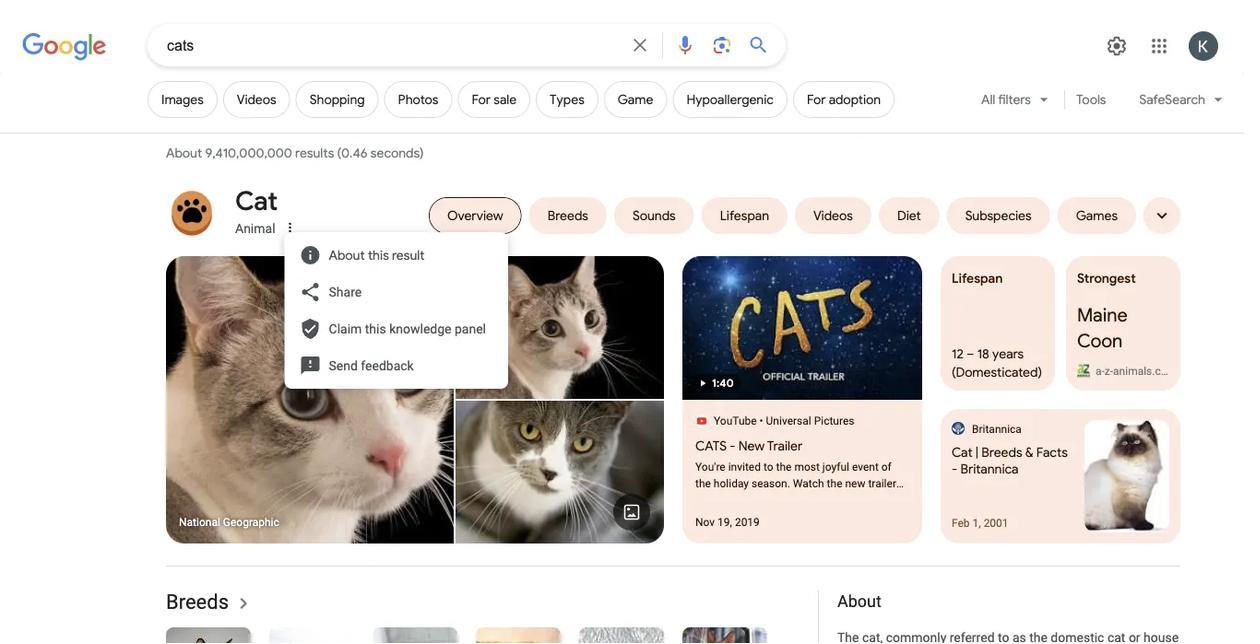 Task type: vqa. For each thing, say whether or not it's contained in the screenshot.
Videos
yes



Task type: locate. For each thing, give the bounding box(es) containing it.
cats up you're
[[695, 438, 727, 454]]

britannica down |
[[961, 461, 1019, 477]]

claim this knowledge panel link
[[292, 311, 523, 348], [292, 311, 523, 348]]

the
[[776, 461, 792, 474], [695, 478, 711, 491], [827, 478, 843, 491]]

britannica
[[972, 423, 1022, 436], [961, 461, 1019, 477]]

season.
[[752, 478, 790, 491]]

- left new
[[730, 438, 736, 454]]

cat up animal
[[235, 185, 278, 217]]

1,
[[973, 517, 981, 530]]

2001
[[984, 517, 1009, 530]]

None search field
[[0, 23, 786, 66]]

pictures
[[814, 415, 855, 428]]

a-z-animals.com
[[1096, 365, 1177, 378]]

about
[[166, 145, 202, 161], [329, 247, 365, 263], [838, 593, 882, 612]]

0 horizontal spatial domestic cat image
[[166, 256, 454, 544]]

this for claim
[[365, 321, 386, 337]]

breeds right |
[[982, 445, 1022, 461]]

tab list
[[166, 184, 1181, 295]]

- inside cat | breeds & facts - britannica
[[952, 461, 958, 477]]

share menu item
[[292, 274, 523, 311]]

0 horizontal spatial -
[[730, 438, 736, 454]]

breeds down national
[[166, 590, 229, 614]]

maine coon
[[1077, 304, 1128, 353]]

of
[[882, 461, 892, 474]]

domestic cat image
[[166, 256, 454, 544], [456, 256, 664, 399]]

cat heading
[[235, 184, 278, 218]]

send
[[329, 358, 358, 374]]

claim this knowledge panel
[[329, 321, 486, 337]]

more options element
[[281, 219, 299, 237]]

britannica up |
[[972, 423, 1022, 436]]

google image
[[22, 33, 107, 61]]

1 horizontal spatial breeds
[[982, 445, 1022, 461]]

0 horizontal spatial the
[[695, 478, 711, 491]]

tools
[[1076, 91, 1106, 107]]

a-
[[1096, 365, 1105, 378]]

cats down holiday in the right bottom of the page
[[712, 494, 739, 507]]

hypoallergenic
[[687, 92, 774, 108]]

videos link
[[223, 81, 290, 118]]

for left adoption
[[807, 92, 826, 108]]

1 horizontal spatial cat
[[952, 445, 973, 461]]

most
[[795, 461, 820, 474]]

–
[[967, 346, 974, 362]]

|
[[976, 445, 979, 461]]

(0.46
[[337, 145, 368, 161]]

tools button
[[1068, 81, 1115, 118]]

1 domestic cat image from the left
[[166, 256, 454, 544]]

- inside cats - new trailer you're invited to the most joyful event of the holiday season. watch the new trailer for cats now.
[[730, 438, 736, 454]]

1 vertical spatial -
[[952, 461, 958, 477]]

all filters
[[981, 91, 1031, 107]]

this right the 'claim'
[[365, 321, 386, 337]]

breeds link
[[166, 590, 255, 615]]

about this result
[[329, 247, 425, 263]]

1 horizontal spatial for
[[807, 92, 826, 108]]

safesearch
[[1140, 91, 1206, 107]]

about inside button
[[329, 247, 365, 263]]

coon
[[1077, 330, 1123, 353]]

nov
[[695, 517, 715, 529]]

about heading
[[838, 591, 1181, 613]]

feb
[[952, 517, 970, 530]]

all filters button
[[970, 81, 1062, 125]]

for
[[695, 494, 709, 507]]

0 vertical spatial cat
[[235, 185, 278, 217]]

strongest
[[1077, 270, 1136, 286]]

this
[[368, 247, 389, 263], [365, 321, 386, 337]]

2 for from the left
[[807, 92, 826, 108]]

universal
[[766, 415, 811, 428]]

1 horizontal spatial the
[[776, 461, 792, 474]]

add for adoption element
[[807, 92, 881, 108]]

cat
[[235, 185, 278, 217], [952, 445, 973, 461]]

-
[[730, 438, 736, 454], [952, 461, 958, 477]]

share
[[329, 285, 362, 300]]

the down joyful
[[827, 478, 843, 491]]

add game element
[[618, 92, 653, 108]]

cat inside cat | breeds & facts - britannica
[[952, 445, 973, 461]]

filters
[[998, 91, 1031, 107]]

- up feb
[[952, 461, 958, 477]]

breeds inside cat | breeds & facts - britannica
[[982, 445, 1022, 461]]

1 vertical spatial this
[[365, 321, 386, 337]]

add for sale element
[[472, 92, 517, 108]]

19,
[[718, 517, 732, 529]]

about this result button
[[292, 237, 523, 274]]

maine
[[1077, 304, 1128, 327]]

about for about this result
[[329, 247, 365, 263]]

more options image
[[283, 220, 298, 235]]

cat left |
[[952, 445, 973, 461]]

for left sale in the left top of the page
[[472, 92, 491, 108]]

add types element
[[550, 92, 585, 108]]

1 horizontal spatial domestic cat image
[[456, 256, 664, 399]]

new
[[739, 438, 765, 454]]

0 vertical spatial breeds
[[982, 445, 1022, 461]]

send feedback
[[329, 358, 414, 374]]

2 domestic cat image from the left
[[456, 256, 664, 399]]

list
[[166, 628, 936, 644]]

1 horizontal spatial -
[[952, 461, 958, 477]]

new
[[845, 478, 866, 491]]

1 vertical spatial about
[[329, 247, 365, 263]]

0 horizontal spatial for
[[472, 92, 491, 108]]

you're
[[695, 461, 726, 474]]

1 vertical spatial cat
[[952, 445, 973, 461]]

1 vertical spatial breeds
[[166, 590, 229, 614]]

0 vertical spatial this
[[368, 247, 389, 263]]

0 horizontal spatial breeds
[[166, 590, 229, 614]]

1 for from the left
[[472, 92, 491, 108]]

1 horizontal spatial about
[[329, 247, 365, 263]]

0 horizontal spatial about
[[166, 145, 202, 161]]

about inside 'heading'
[[838, 593, 882, 612]]

britannica inside cat | breeds & facts - britannica
[[961, 461, 1019, 477]]

for for for adoption
[[807, 92, 826, 108]]

2 horizontal spatial about
[[838, 593, 882, 612]]

the up 'for'
[[695, 478, 711, 491]]

cats are cute, furry, cuddly — and an invasive alien species image
[[456, 401, 664, 544]]

0 vertical spatial -
[[730, 438, 736, 454]]

for
[[472, 92, 491, 108], [807, 92, 826, 108]]

the right to on the right bottom
[[776, 461, 792, 474]]

0 vertical spatial about
[[166, 145, 202, 161]]

cats
[[695, 438, 727, 454], [712, 494, 739, 507]]

0 horizontal spatial cat
[[235, 185, 278, 217]]

2 vertical spatial about
[[838, 593, 882, 612]]

this inside button
[[368, 247, 389, 263]]

national
[[179, 517, 220, 529]]

this left result
[[368, 247, 389, 263]]

feb 1, 2001
[[952, 517, 1009, 530]]

1 vertical spatial britannica
[[961, 461, 1019, 477]]

photos link
[[384, 81, 452, 118]]



Task type: describe. For each thing, give the bounding box(es) containing it.
2019
[[735, 517, 760, 529]]

add photos element
[[398, 92, 439, 108]]

all
[[981, 91, 996, 107]]

facts
[[1037, 445, 1068, 461]]

images
[[161, 92, 204, 108]]

hypoallergenic link
[[673, 81, 788, 118]]

•
[[760, 415, 763, 428]]

0 vertical spatial cats
[[695, 438, 727, 454]]

videos
[[237, 92, 276, 108]]

result
[[392, 247, 425, 263]]

photos
[[398, 92, 439, 108]]

sale
[[494, 92, 517, 108]]

for sale
[[472, 92, 517, 108]]

search by image image
[[711, 34, 733, 56]]

animal
[[235, 221, 275, 236]]

knowledge
[[389, 321, 451, 337]]

feedback
[[361, 358, 414, 374]]

watch
[[793, 478, 824, 491]]

to
[[764, 461, 773, 474]]

now.
[[742, 494, 765, 507]]

cat for cat | breeds & facts - britannica
[[952, 445, 973, 461]]

youtube • universal pictures
[[714, 415, 855, 428]]

shopping
[[310, 92, 365, 108]]

add hypoallergenic element
[[687, 92, 774, 108]]

this for about
[[368, 247, 389, 263]]

for adoption link
[[793, 81, 895, 118]]

about 9,410,000,000 results (0.46 seconds)
[[166, 145, 427, 161]]

safesearch button
[[1128, 81, 1234, 125]]

for for for sale
[[472, 92, 491, 108]]

12
[[952, 346, 964, 362]]

web result image image
[[1085, 421, 1170, 533]]

results
[[295, 145, 334, 161]]

cat | breeds & facts - britannica
[[952, 445, 1068, 477]]

types
[[550, 92, 585, 108]]

lifespan
[[952, 270, 1003, 286]]

trailer
[[767, 438, 803, 454]]

for adoption
[[807, 92, 881, 108]]

shopping link
[[296, 81, 379, 118]]

z-
[[1105, 365, 1113, 378]]

about for about
[[838, 593, 882, 612]]

event
[[852, 461, 879, 474]]

holiday
[[714, 478, 749, 491]]

about this result menu
[[285, 232, 523, 389]]

types link
[[536, 81, 598, 118]]

2 horizontal spatial the
[[827, 478, 843, 491]]

cat for cat
[[235, 185, 278, 217]]

trailer
[[868, 478, 897, 491]]

animals.com
[[1113, 365, 1177, 378]]

claim
[[329, 321, 362, 337]]

game link
[[604, 81, 667, 118]]

1 vertical spatial cats
[[712, 494, 739, 507]]

0 vertical spatial britannica
[[972, 423, 1022, 436]]

joyful
[[823, 461, 849, 474]]

seconds)
[[371, 145, 424, 161]]

cats - new trailer you're invited to the most joyful event of the holiday season. watch the new trailer for cats now.
[[695, 438, 897, 507]]

9,410,000,000
[[205, 145, 292, 161]]

panel
[[455, 321, 486, 337]]

18 years
[[977, 346, 1024, 362]]

12 – 18 years (domesticated)
[[952, 346, 1042, 380]]

national geographic
[[179, 517, 279, 529]]

game
[[618, 92, 653, 108]]

for sale link
[[458, 81, 530, 118]]

images link
[[148, 81, 218, 118]]

invited
[[728, 461, 761, 474]]

search by voice image
[[674, 34, 696, 56]]

about for about 9,410,000,000 results (0.46 seconds)
[[166, 145, 202, 161]]

adoption
[[829, 92, 881, 108]]

geographic
[[223, 517, 279, 529]]

youtube
[[714, 415, 757, 428]]

&
[[1025, 445, 1034, 461]]

nov 19, 2019
[[695, 517, 760, 529]]

(domesticated)
[[952, 364, 1042, 380]]

Search search field
[[167, 35, 618, 58]]



